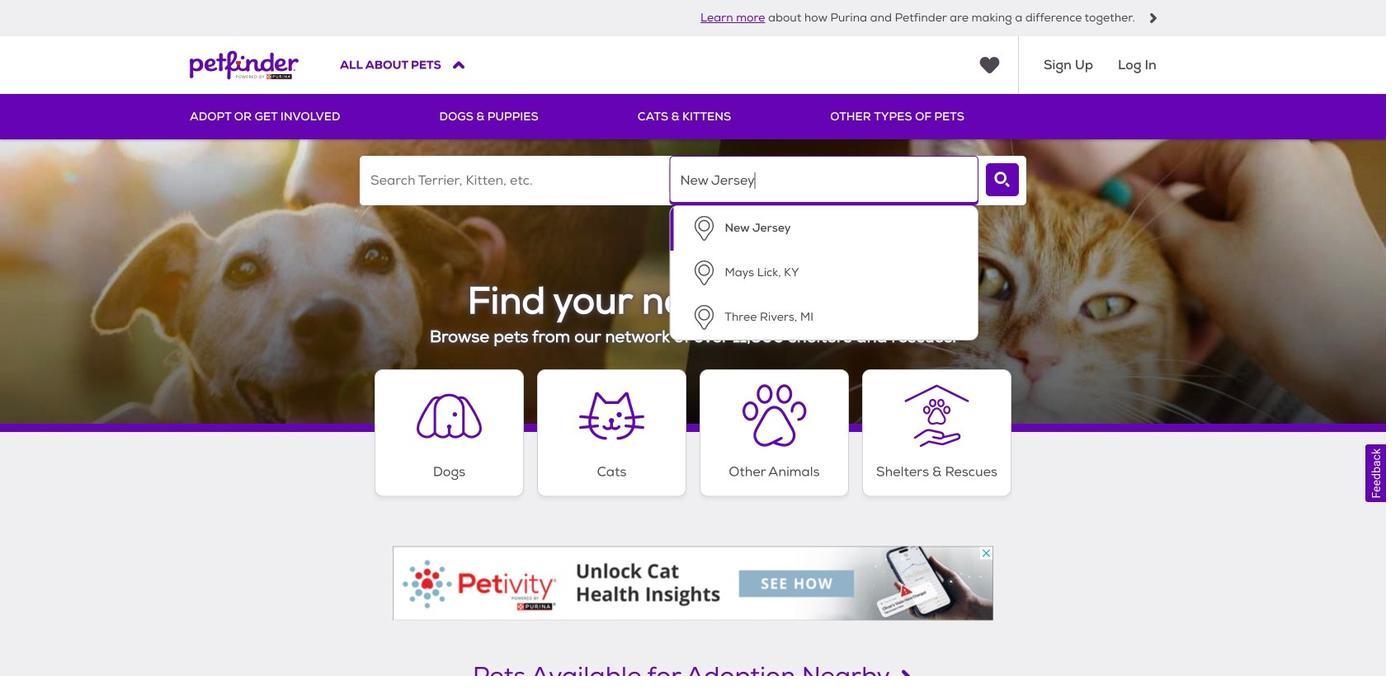 Task type: locate. For each thing, give the bounding box(es) containing it.
Enter City, State, or ZIP text field
[[670, 156, 979, 206]]

primary element
[[190, 94, 1197, 139]]



Task type: describe. For each thing, give the bounding box(es) containing it.
advertisement element
[[393, 547, 994, 621]]

9c2b2 image
[[1149, 13, 1159, 23]]

petfinder logo image
[[190, 36, 299, 94]]

location search suggestions list box
[[670, 206, 979, 341]]

Search Terrier, Kitten, etc. text field
[[360, 156, 669, 206]]



